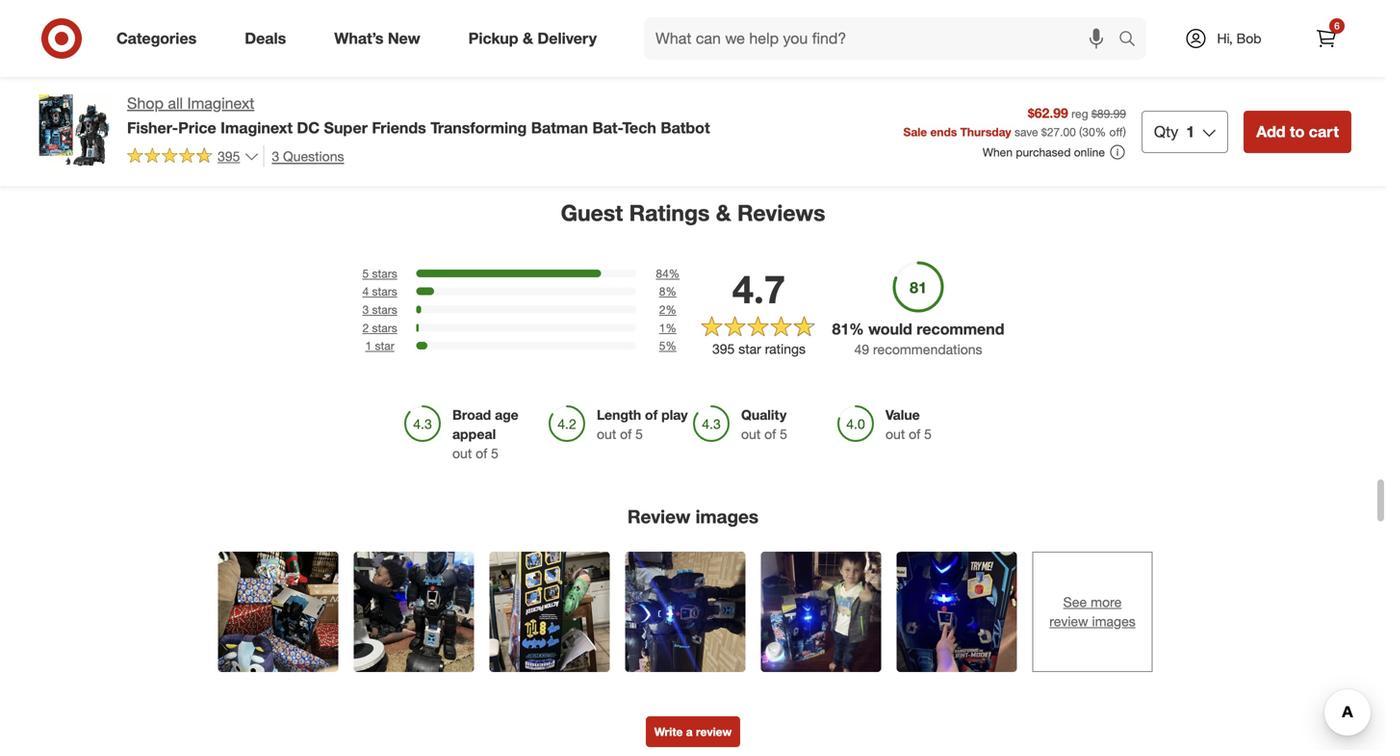 Task type: locate. For each thing, give the bounding box(es) containing it.
review right a
[[696, 724, 732, 739]]

2 bluey from the left
[[1028, 0, 1062, 16]]

star for falcon
[[1265, 0, 1289, 16]]

worlds.
[[777, 712, 840, 732]]

review inside see more review images
[[1050, 613, 1089, 630]]

ultimate for playset
[[683, 0, 733, 16]]

of down value
[[909, 426, 921, 443]]

1 horizontal spatial 2
[[659, 302, 666, 317]]

quality out of 5
[[741, 407, 788, 443]]

1 vertical spatial review
[[696, 724, 732, 739]]

super
[[324, 118, 368, 137]]

hi,
[[1217, 30, 1233, 47]]

one
[[845, 712, 879, 732]]

fire
[[919, 0, 941, 16], [858, 16, 881, 33]]

0 horizontal spatial set
[[473, 33, 493, 50]]

lego star wars dagobah jedi training diorama yoda set 75330
[[439, 0, 596, 50]]

pickup & delivery link
[[452, 17, 621, 60]]

% for 1
[[666, 320, 677, 335]]

of left play
[[645, 407, 658, 423]]

0 horizontal spatial fire
[[858, 16, 881, 33]]

&
[[1160, 0, 1169, 16], [523, 29, 533, 48], [716, 199, 731, 226]]

1 horizontal spatial toy
[[929, 16, 950, 33]]

playset left 60375
[[832, 33, 876, 50]]

imaginext left "dc"
[[221, 118, 293, 137]]

0 horizontal spatial images
[[696, 506, 759, 528]]

lego up the deals
[[243, 0, 279, 16]]

playhouse
[[1078, 16, 1141, 33]]

set left 75257
[[1277, 33, 1298, 50]]

review
[[1050, 613, 1089, 630], [696, 724, 732, 739]]

guest ratings & reviews
[[561, 199, 826, 226]]

joker™
[[515, 383, 558, 397]]

0 horizontal spatial bluey
[[46, 0, 80, 16]]

2 horizontal spatial playset
[[832, 33, 876, 50]]

yoda
[[439, 33, 469, 50]]

1 horizontal spatial ultimate
[[1066, 0, 1116, 16]]

4 lego from the left
[[1225, 0, 1261, 16]]

wars up 75257
[[1293, 0, 1323, 16]]

age
[[495, 407, 519, 423]]

60375
[[880, 33, 917, 50]]

lego inside lego star wars millennium falcon building set 75257
[[1225, 0, 1261, 16]]

2 lego from the left
[[439, 0, 475, 16]]

bluey inside bluey hammerbarn shopping playset sponsored
[[46, 0, 80, 16]]

ultimate inside bluey's ultimate beach cabin playset sponsored
[[683, 0, 733, 16]]

(the
[[486, 383, 512, 397]]

system.
[[884, 712, 950, 732]]

0 horizontal spatial review
[[696, 724, 732, 739]]

sponsored inside bluey hammerbarn shopping playset sponsored
[[46, 33, 103, 47]]

lego inside the lego city 4+ fire station and fire engine toy playset 60375 sponsored
[[832, 0, 868, 16]]

0 horizontal spatial 395
[[218, 148, 240, 164]]

ice
[[370, 0, 388, 16]]

what's
[[334, 29, 384, 48]]

1 for star
[[365, 339, 372, 353]]

safely
[[377, 383, 410, 397]]

1 horizontal spatial playset
[[675, 16, 718, 33]]

5 down the quality
[[780, 426, 788, 443]]

sponsored inside the bluey ultimate lights & sounds playhouse with lucky sponsored
[[1028, 50, 1085, 64]]

out down value
[[886, 426, 905, 443]]

2 toy from the left
[[929, 16, 950, 33]]

bluey left hammerbarn
[[46, 0, 80, 16]]

0 horizontal spatial wars
[[507, 0, 537, 16]]

1 star
[[365, 339, 394, 353]]

5 down recommendations
[[924, 426, 932, 443]]

of down the quality
[[765, 426, 776, 443]]

1 with from the left
[[308, 16, 333, 33]]

1 set from the left
[[473, 33, 493, 50]]

playset right cabin
[[675, 16, 718, 33]]

stars for 3 stars
[[372, 302, 397, 317]]

lego up hi, bob
[[1225, 0, 1261, 16]]

different
[[701, 712, 772, 732]]

imaginext up price
[[187, 94, 255, 113]]

1 vertical spatial 2
[[362, 320, 369, 335]]

1 vertical spatial 3
[[362, 302, 369, 317]]

new
[[388, 29, 420, 48]]

1 horizontal spatial wars
[[1293, 0, 1323, 16]]

0 vertical spatial 395
[[218, 148, 240, 164]]

1 ultimate from the left
[[683, 0, 733, 16]]

categories link
[[100, 17, 221, 60]]

wars inside lego star wars millennium falcon building set 75257
[[1293, 0, 1323, 16]]

with left the
[[308, 16, 333, 33]]

what's new
[[334, 29, 420, 48]]

1 horizontal spatial set
[[1277, 33, 1298, 50]]

out inside broad age appeal out of 5
[[453, 445, 472, 462]]

bluey ultimate lights & sounds playhouse with lucky sponsored
[[1028, 0, 1169, 64]]

% inside 81 % would recommend 49 recommendations
[[850, 320, 864, 338]]

fire left engine
[[858, 16, 881, 33]]

0 horizontal spatial star
[[375, 339, 394, 353]]

0 vertical spatial &
[[1160, 0, 1169, 16]]

bluey inside the bluey ultimate lights & sounds playhouse with lucky sponsored
[[1028, 0, 1062, 16]]

0 horizontal spatial toy
[[285, 16, 305, 33]]

lego inside the lego star wars dagobah jedi training diorama yoda set 75330
[[439, 0, 475, 16]]

wars for set
[[1293, 0, 1323, 16]]

3 stars from the top
[[372, 302, 397, 317]]

stars up '4 stars'
[[372, 266, 397, 280]]

stars up 2 stars
[[372, 302, 397, 317]]

1 up 5 %
[[659, 320, 666, 335]]

5 down the appeal
[[491, 445, 499, 462]]

0 vertical spatial and
[[832, 16, 855, 33]]

0 vertical spatial 2
[[659, 302, 666, 317]]

categories
[[117, 29, 197, 48]]

set right yoda
[[473, 33, 493, 50]]

1 right qty
[[1187, 122, 1195, 141]]

1 vertical spatial images
[[1092, 613, 1136, 630]]

ends
[[931, 124, 957, 139]]

3 stars
[[362, 302, 397, 317]]

lego star wars millennium falcon building set 75257 link
[[1225, 0, 1383, 64]]

2 horizontal spatial &
[[1160, 0, 1169, 16]]

beach
[[737, 0, 776, 16]]

2 vertical spatial &
[[716, 199, 731, 226]]

1 horizontal spatial 395
[[712, 341, 735, 357]]

stars down 3 stars
[[372, 320, 397, 335]]

1 wars from the left
[[507, 0, 537, 16]]

online
[[1074, 145, 1105, 159]]

1 horizontal spatial star
[[739, 341, 761, 357]]

review images
[[628, 506, 759, 528]]

% down the 1 %
[[666, 339, 677, 353]]

3 left 'questions'
[[272, 148, 279, 165]]

0 horizontal spatial with
[[308, 16, 333, 33]]

1 vertical spatial to
[[506, 399, 517, 414]]

% down 8 %
[[666, 302, 677, 317]]

2 vertical spatial 1
[[365, 339, 372, 353]]

lego up yoda
[[439, 0, 475, 16]]

sold
[[597, 383, 620, 397]]

to right add
[[1290, 122, 1305, 141]]

3 lego from the left
[[832, 0, 868, 16]]

out down length
[[597, 426, 616, 443]]

sale
[[904, 124, 927, 139]]

0 horizontal spatial playset
[[108, 16, 152, 33]]

0 vertical spatial images
[[696, 506, 759, 528]]

lego left city
[[832, 0, 868, 16]]

with for the
[[308, 16, 333, 33]]

0 vertical spatial to
[[1290, 122, 1305, 141]]

review
[[628, 506, 691, 528]]

1 stars from the top
[[372, 266, 397, 280]]

1 down 2 stars
[[365, 339, 372, 353]]

with inside the bluey ultimate lights & sounds playhouse with lucky sponsored
[[1144, 16, 1169, 33]]

2 set from the left
[[1277, 33, 1298, 50]]

0 horizontal spatial ultimate
[[683, 0, 733, 16]]

1 toy from the left
[[285, 16, 305, 33]]

0 horizontal spatial 2
[[362, 320, 369, 335]]

5 inside quality out of 5
[[780, 426, 788, 443]]

1 vertical spatial 1
[[659, 320, 666, 335]]

395 right 5 %
[[712, 341, 735, 357]]

of down the appeal
[[476, 445, 487, 462]]

lego for lego city 4+ fire station and fire engine toy playset 60375 sponsored
[[832, 0, 868, 16]]

to inside ​gotcha! bottom-level jail cell keeps super-villains safely locked away (the joker™ figure sold separately and subject to availability.)
[[506, 399, 517, 414]]

5 down length
[[636, 426, 643, 443]]

and down locked
[[439, 399, 460, 414]]

pickup & delivery
[[469, 29, 597, 48]]

star
[[479, 0, 503, 16], [1265, 0, 1289, 16]]

0 vertical spatial 1
[[1187, 122, 1195, 141]]

out down the appeal
[[453, 445, 472, 462]]

1 star from the left
[[479, 0, 503, 16]]

bluey for bluey ultimate lights & sounds playhouse with lucky
[[1028, 0, 1062, 16]]

0 horizontal spatial and
[[439, 399, 460, 414]]

endless
[[955, 712, 1021, 732]]

of
[[645, 407, 658, 423], [620, 426, 632, 443], [765, 426, 776, 443], [909, 426, 921, 443], [476, 445, 487, 462]]

ratings
[[765, 341, 806, 357]]

star for 395
[[739, 341, 761, 357]]

to down (the
[[506, 399, 517, 414]]

% for 84
[[669, 266, 680, 280]]

1 horizontal spatial fire
[[919, 0, 941, 16]]

wars up pickup & delivery
[[507, 0, 537, 16]]

sponsored down city
[[832, 50, 889, 64]]

sounds
[[1028, 16, 1075, 33]]

playset right shopping
[[108, 16, 152, 33]]

star down 2 stars
[[375, 339, 394, 353]]

search button
[[1110, 17, 1156, 64]]

wars inside the lego star wars dagobah jedi training diorama yoda set 75330
[[507, 0, 537, 16]]

1 horizontal spatial 1
[[659, 320, 666, 335]]

imaginext
[[187, 94, 255, 113], [221, 118, 293, 137]]

separately
[[377, 399, 435, 414]]

star inside the lego star wars dagobah jedi training diorama yoda set 75330
[[479, 0, 503, 16]]

0 horizontal spatial to
[[506, 399, 517, 414]]

0 vertical spatial 3
[[272, 148, 279, 165]]

1 horizontal spatial images
[[1092, 613, 1136, 630]]

review down see
[[1050, 613, 1089, 630]]

3 for 3 stars
[[362, 302, 369, 317]]

ultimate inside the bluey ultimate lights & sounds playhouse with lucky sponsored
[[1066, 0, 1116, 16]]

lego minecraft the ice castle toy with zombie figures 21186 link
[[243, 0, 401, 64]]

)
[[1123, 124, 1126, 139]]

add
[[1257, 122, 1286, 141]]

2 ultimate from the left
[[1066, 0, 1116, 16]]

1 horizontal spatial 3
[[362, 302, 369, 317]]

sponsored down "bluey's"
[[635, 33, 692, 47]]

1 horizontal spatial with
[[1144, 16, 1169, 33]]

sponsored down hammerbarn
[[46, 33, 103, 47]]

playset
[[108, 16, 152, 33], [675, 16, 718, 33], [832, 33, 876, 50]]

bluey's
[[635, 0, 679, 16]]

1 vertical spatial 395
[[712, 341, 735, 357]]

% up 8 %
[[669, 266, 680, 280]]

with inside lego minecraft the ice castle toy with zombie figures 21186
[[308, 16, 333, 33]]

2 with from the left
[[1144, 16, 1169, 33]]

out inside length of play out of 5
[[597, 426, 616, 443]]

price
[[178, 118, 216, 137]]

star up pickup
[[479, 0, 503, 16]]

star
[[375, 339, 394, 353], [739, 341, 761, 357]]

1 vertical spatial and
[[439, 399, 460, 414]]

1 horizontal spatial bluey
[[1028, 0, 1062, 16]]

out down the quality
[[741, 426, 761, 443]]

1 horizontal spatial and
[[832, 16, 855, 33]]

1 horizontal spatial star
[[1265, 0, 1289, 16]]

dagobah
[[541, 0, 596, 16]]

1 vertical spatial &
[[523, 29, 533, 48]]

guest review image 3 of 12, zoom in image
[[490, 552, 610, 672]]

jail
[[498, 367, 513, 381]]

1 horizontal spatial to
[[1290, 122, 1305, 141]]

to
[[1290, 122, 1305, 141], [506, 399, 517, 414]]

% up 49
[[850, 320, 864, 338]]

lego inside lego minecraft the ice castle toy with zombie figures 21186
[[243, 0, 279, 16]]

4.7
[[732, 265, 786, 312]]

% left off
[[1096, 124, 1106, 139]]

2 wars from the left
[[1293, 0, 1323, 16]]

guest review image 5 of 12, zoom in image
[[761, 552, 881, 672]]

0 vertical spatial review
[[1050, 613, 1089, 630]]

save
[[1015, 124, 1038, 139]]

0 horizontal spatial 1
[[365, 339, 372, 353]]

images down more at the bottom of the page
[[1092, 613, 1136, 630]]

of inside broad age appeal out of 5
[[476, 445, 487, 462]]

ultimate left the lights
[[1066, 0, 1116, 16]]

lego city 4+ fire station and fire engine toy playset 60375 sponsored
[[832, 0, 987, 64]]

2 up 1 star
[[362, 320, 369, 335]]

castle
[[243, 16, 281, 33]]

images right review on the left bottom of the page
[[696, 506, 759, 528]]

out inside quality out of 5
[[741, 426, 761, 443]]

and left city
[[832, 16, 855, 33]]

3 down 4 at the top of the page
[[362, 302, 369, 317]]

lego
[[243, 0, 279, 16], [439, 0, 475, 16], [832, 0, 868, 16], [1225, 0, 1261, 16]]

$
[[1042, 124, 1047, 139]]

star left 'ratings'
[[739, 341, 761, 357]]

sponsored down sounds
[[1028, 50, 1085, 64]]

bluey for bluey hammerbarn shopping playset
[[46, 0, 80, 16]]

station
[[945, 0, 987, 16]]

star left falcon
[[1265, 0, 1289, 16]]

2 stars from the top
[[372, 284, 397, 299]]

jedi
[[439, 16, 464, 33]]

& inside the bluey ultimate lights & sounds playhouse with lucky sponsored
[[1160, 0, 1169, 16]]

1 bluey from the left
[[46, 0, 80, 16]]

ultimate left beach
[[683, 0, 733, 16]]

city
[[872, 0, 896, 16]]

1 horizontal spatial review
[[1050, 613, 1089, 630]]

and inside the lego city 4+ fire station and fire engine toy playset 60375 sponsored
[[832, 16, 855, 33]]

hammerbarn
[[84, 0, 163, 16]]

% up 5 %
[[666, 320, 677, 335]]

stars up 3 stars
[[372, 284, 397, 299]]

lego for lego star wars millennium falcon building set 75257
[[1225, 0, 1261, 16]]

cabin
[[635, 16, 671, 33]]

bluey up lucky
[[1028, 0, 1062, 16]]

0 horizontal spatial 3
[[272, 148, 279, 165]]

395 for 395 star ratings
[[712, 341, 735, 357]]

set inside the lego star wars dagobah jedi training diorama yoda set 75330
[[473, 33, 493, 50]]

fire right 4+
[[919, 0, 941, 16]]

0 horizontal spatial star
[[479, 0, 503, 16]]

when purchased online
[[983, 145, 1105, 159]]

% up 2 %
[[666, 284, 677, 299]]

see more review images
[[1050, 594, 1136, 630]]

2 star from the left
[[1265, 0, 1289, 16]]

4 stars from the top
[[372, 320, 397, 335]]

with right playhouse
[[1144, 16, 1169, 33]]

sponsored inside bluey's ultimate beach cabin playset sponsored
[[635, 33, 692, 47]]

star inside lego star wars millennium falcon building set 75257
[[1265, 0, 1289, 16]]

2 down 8
[[659, 302, 666, 317]]

review for see more review images
[[1050, 613, 1089, 630]]

395 left '3 questions' link
[[218, 148, 240, 164]]

bottom-
[[425, 367, 469, 381]]

lego for lego star wars dagobah jedi training diorama yoda set 75330
[[439, 0, 475, 16]]

1 lego from the left
[[243, 0, 279, 16]]

star for jedi
[[479, 0, 503, 16]]



Task type: describe. For each thing, give the bounding box(es) containing it.
sponsored inside the lego city 4+ fire station and fire engine toy playset 60375 sponsored
[[832, 50, 889, 64]]

recommend
[[917, 320, 1005, 338]]

shop
[[127, 94, 164, 113]]

% inside $62.99 reg $89.99 sale ends thursday save $ 27.00 ( 30 % off )
[[1096, 124, 1106, 139]]

$62.99 reg $89.99 sale ends thursday save $ 27.00 ( 30 % off )
[[904, 104, 1126, 139]]

millennium
[[1225, 16, 1290, 33]]

% for 8
[[666, 284, 677, 299]]

2 for 2 stars
[[362, 320, 369, 335]]

star for 1
[[375, 339, 394, 353]]

write
[[655, 724, 683, 739]]

recommendations
[[873, 341, 983, 358]]

30
[[1083, 124, 1096, 139]]

out inside value out of 5
[[886, 426, 905, 443]]

add to cart
[[1257, 122, 1339, 141]]

super-
[[576, 367, 613, 381]]

​gotcha!
[[377, 367, 421, 381]]

pickup
[[469, 29, 519, 48]]

49
[[855, 341, 870, 358]]

different worlds. one system. endless imagination.™
[[701, 712, 1146, 732]]

6 link
[[1306, 17, 1348, 60]]

ratings
[[629, 199, 710, 226]]

play
[[662, 407, 688, 423]]

fisher-
[[127, 118, 178, 137]]

write a review
[[655, 724, 732, 739]]

0 horizontal spatial &
[[523, 29, 533, 48]]

3 questions link
[[263, 145, 344, 167]]

0 vertical spatial imaginext
[[187, 94, 255, 113]]

purchased
[[1016, 145, 1071, 159]]

see
[[1064, 594, 1087, 610]]

level
[[469, 367, 494, 381]]

stars for 2 stars
[[372, 320, 397, 335]]

guest review image 1 of 12, zoom in image
[[218, 552, 338, 672]]

delivery
[[538, 29, 597, 48]]

building
[[1225, 33, 1274, 50]]

image of fisher-price imaginext dc super friends transforming batman bat-tech batbot image
[[35, 92, 112, 169]]

1 horizontal spatial &
[[716, 199, 731, 226]]

reviews
[[737, 199, 826, 226]]

search
[[1110, 31, 1156, 50]]

minecraft
[[283, 0, 340, 16]]

75330
[[497, 33, 534, 50]]

shopping
[[46, 16, 104, 33]]

% for 81
[[850, 320, 864, 338]]

qty
[[1154, 122, 1179, 141]]

playset inside bluey's ultimate beach cabin playset sponsored
[[675, 16, 718, 33]]

guest review image 2 of 12, zoom in image
[[354, 552, 474, 672]]

5 inside value out of 5
[[924, 426, 932, 443]]

lucky
[[1028, 33, 1064, 50]]

stars for 5 stars
[[372, 266, 397, 280]]

guest review image 6 of 12, zoom in image
[[897, 552, 1017, 672]]

stars for 4 stars
[[372, 284, 397, 299]]

1 for %
[[659, 320, 666, 335]]

1 %
[[659, 320, 677, 335]]

keeps
[[539, 367, 572, 381]]

value
[[886, 407, 920, 423]]

thursday
[[961, 124, 1012, 139]]

bluey's ultimate beach cabin playset sponsored
[[635, 0, 776, 47]]

see more review images button
[[1033, 552, 1153, 672]]

zombie
[[337, 16, 383, 33]]

training
[[468, 16, 514, 33]]

lego for lego minecraft the ice castle toy with zombie figures 21186
[[243, 0, 279, 16]]

5 down the 1 %
[[659, 339, 666, 353]]

figure
[[562, 383, 593, 397]]

locked
[[414, 383, 450, 397]]

75257
[[1302, 33, 1339, 50]]

lights
[[1120, 0, 1157, 16]]

playset inside the lego city 4+ fire station and fire engine toy playset 60375 sponsored
[[832, 33, 876, 50]]

(
[[1080, 124, 1083, 139]]

cart
[[1309, 122, 1339, 141]]

395 for 395
[[218, 148, 240, 164]]

away
[[453, 383, 483, 397]]

value out of 5
[[886, 407, 932, 443]]

toy inside the lego city 4+ fire station and fire engine toy playset 60375 sponsored
[[929, 16, 950, 33]]

figures
[[243, 33, 287, 50]]

wars for diorama
[[507, 0, 537, 16]]

with for lights
[[1144, 16, 1169, 33]]

4
[[362, 284, 369, 299]]

5 %
[[659, 339, 677, 353]]

395 star ratings
[[712, 341, 806, 357]]

of down length
[[620, 426, 632, 443]]

395 link
[[127, 145, 259, 169]]

images inside see more review images
[[1092, 613, 1136, 630]]

What can we help you find? suggestions appear below search field
[[644, 17, 1124, 60]]

playset inside bluey hammerbarn shopping playset sponsored
[[108, 16, 152, 33]]

$89.99
[[1092, 106, 1126, 121]]

to inside button
[[1290, 122, 1305, 141]]

of inside quality out of 5
[[765, 426, 776, 443]]

off
[[1110, 124, 1123, 139]]

toy inside lego minecraft the ice castle toy with zombie figures 21186
[[285, 16, 305, 33]]

84 %
[[656, 266, 680, 280]]

1 vertical spatial imaginext
[[221, 118, 293, 137]]

4+
[[899, 0, 915, 16]]

5 up 4 at the top of the page
[[362, 266, 369, 280]]

imagination.™
[[1026, 712, 1146, 732]]

diorama
[[518, 16, 568, 33]]

set inside lego star wars millennium falcon building set 75257
[[1277, 33, 1298, 50]]

availability.)
[[520, 399, 585, 414]]

5 inside broad age appeal out of 5
[[491, 445, 499, 462]]

friends
[[372, 118, 426, 137]]

a
[[686, 724, 693, 739]]

and inside ​gotcha! bottom-level jail cell keeps super-villains safely locked away (the joker™ figure sold separately and subject to availability.)
[[439, 399, 460, 414]]

% for 2
[[666, 302, 677, 317]]

of inside value out of 5
[[909, 426, 921, 443]]

27.00
[[1047, 124, 1076, 139]]

guest review image 4 of 12, zoom in image
[[625, 552, 746, 672]]

falcon
[[1294, 16, 1334, 33]]

subject
[[463, 399, 503, 414]]

engine
[[884, 16, 926, 33]]

deals link
[[228, 17, 310, 60]]

write a review button
[[646, 716, 741, 747]]

ultimate for sounds
[[1066, 0, 1116, 16]]

lego star wars millennium falcon building set 75257
[[1225, 0, 1339, 50]]

review for write a review
[[696, 724, 732, 739]]

guest
[[561, 199, 623, 226]]

2 for 2 %
[[659, 302, 666, 317]]

2 horizontal spatial 1
[[1187, 122, 1195, 141]]

% for 5
[[666, 339, 677, 353]]

5 inside length of play out of 5
[[636, 426, 643, 443]]

transforming
[[431, 118, 527, 137]]

3 for 3 questions
[[272, 148, 279, 165]]

broad
[[453, 407, 491, 423]]

the
[[343, 0, 366, 16]]

villains
[[613, 367, 653, 381]]

81
[[832, 320, 850, 338]]

more
[[1091, 594, 1122, 610]]

lego minecraft the ice castle toy with zombie figures 21186
[[243, 0, 388, 50]]



Task type: vqa. For each thing, say whether or not it's contained in the screenshot.
of inside the value out of 5
yes



